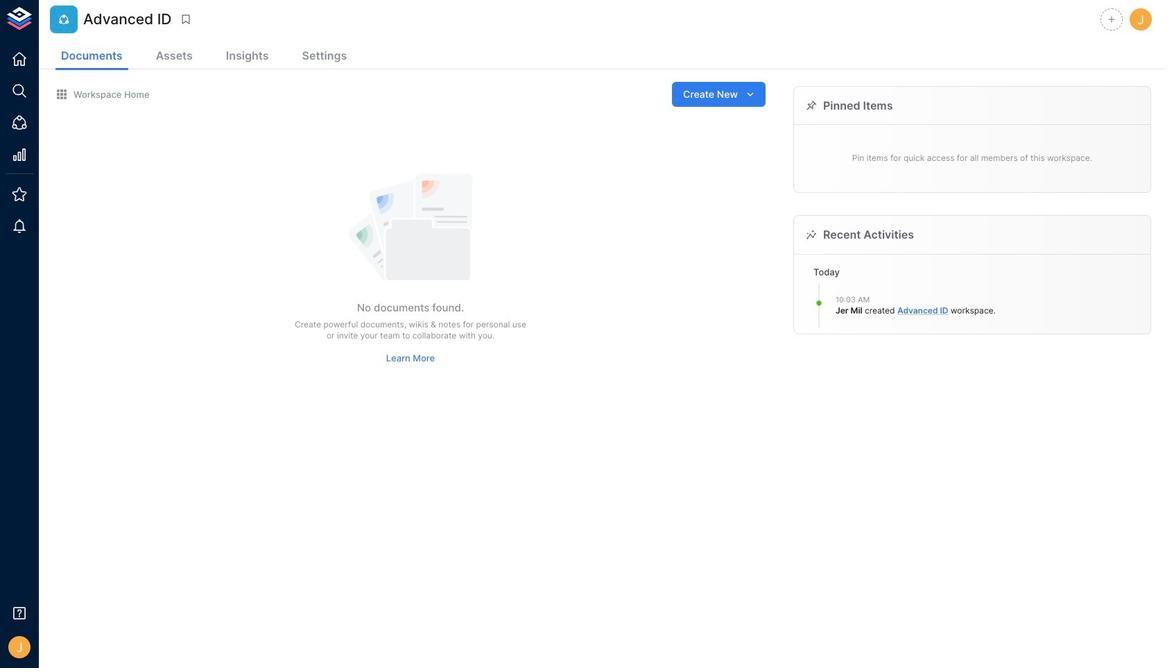 Task type: vqa. For each thing, say whether or not it's contained in the screenshot.
go back image
no



Task type: locate. For each thing, give the bounding box(es) containing it.
bookmark image
[[179, 13, 192, 26]]



